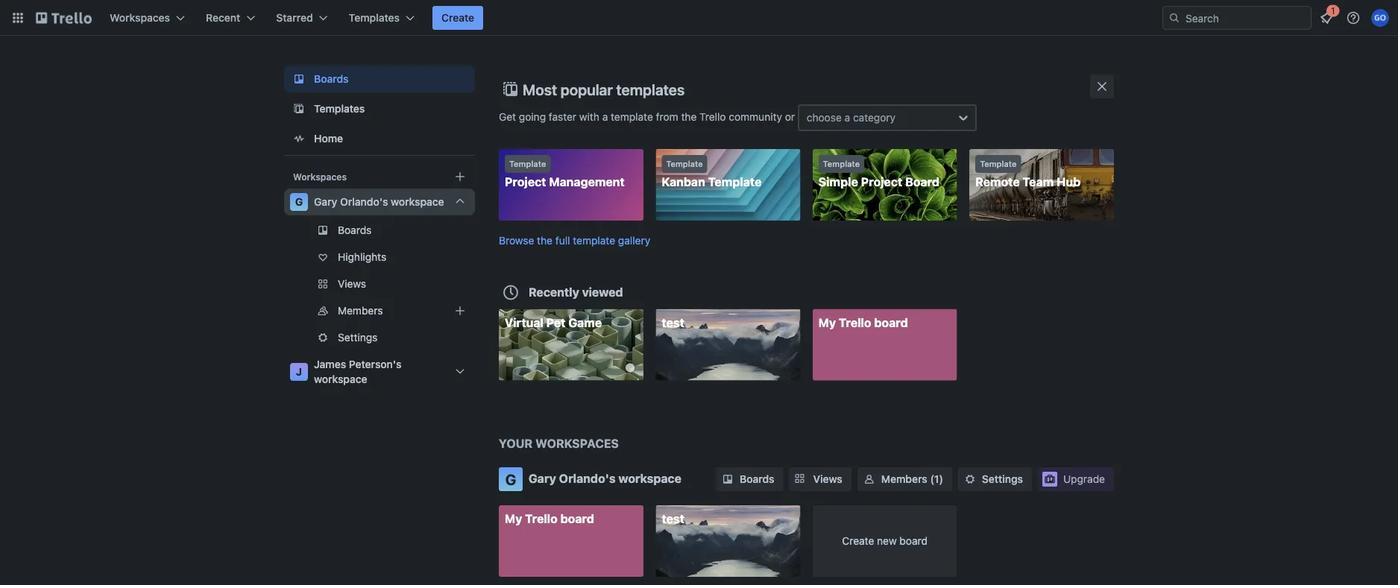 Task type: locate. For each thing, give the bounding box(es) containing it.
get going faster with a template from the trello community or
[[499, 111, 798, 123]]

sm image inside 'settings' link
[[963, 472, 978, 487]]

browse
[[499, 234, 535, 247]]

pet
[[547, 316, 566, 330]]

a right choose
[[845, 112, 851, 124]]

create
[[442, 12, 475, 24], [843, 535, 875, 548]]

0 horizontal spatial workspace
[[314, 373, 368, 386]]

g
[[295, 196, 303, 208], [506, 471, 517, 488]]

gary
[[314, 196, 338, 208], [529, 472, 557, 486]]

project left board on the top right of the page
[[862, 175, 903, 189]]

template right 'full'
[[573, 234, 616, 247]]

boards
[[314, 73, 349, 85], [338, 224, 372, 237], [740, 473, 775, 486]]

test link for gary orlando's workspace
[[656, 506, 801, 577]]

1 vertical spatial gary orlando's workspace
[[529, 472, 682, 486]]

0 horizontal spatial settings
[[338, 332, 378, 344]]

template board image
[[290, 100, 308, 118]]

2 vertical spatial workspace
[[619, 472, 682, 486]]

members link
[[284, 299, 475, 323]]

create for create new board
[[843, 535, 875, 548]]

trello
[[700, 111, 726, 123], [839, 316, 872, 330], [525, 512, 558, 526]]

0 horizontal spatial orlando's
[[340, 196, 388, 208]]

1 horizontal spatial views link
[[790, 468, 852, 492]]

1 vertical spatial templates
[[314, 103, 365, 115]]

1 horizontal spatial members
[[882, 473, 928, 486]]

g down home icon
[[295, 196, 303, 208]]

project
[[505, 175, 547, 189], [862, 175, 903, 189]]

1 horizontal spatial workspaces
[[293, 172, 347, 182]]

2 vertical spatial boards
[[740, 473, 775, 486]]

template down templates
[[611, 111, 653, 123]]

settings link down members link at the bottom of page
[[284, 326, 490, 350]]

0 horizontal spatial members
[[338, 305, 383, 317]]

0 horizontal spatial create
[[442, 12, 475, 24]]

0 vertical spatial boards
[[314, 73, 349, 85]]

management
[[549, 175, 625, 189]]

your
[[499, 437, 533, 451]]

1 horizontal spatial gary orlando's workspace
[[529, 472, 682, 486]]

board
[[906, 175, 940, 189]]

0 vertical spatial board
[[875, 316, 909, 330]]

sm image right (1)
[[963, 472, 978, 487]]

templates link
[[284, 96, 475, 122]]

gary down home
[[314, 196, 338, 208]]

0 vertical spatial test
[[662, 316, 685, 330]]

1 vertical spatial boards link
[[284, 219, 475, 242]]

gary orlando's workspace down the workspaces
[[529, 472, 682, 486]]

template remote team hub
[[976, 159, 1081, 189]]

starred
[[276, 12, 313, 24]]

template down going
[[510, 159, 546, 169]]

1 test from the top
[[662, 316, 685, 330]]

0 vertical spatial settings
[[338, 332, 378, 344]]

recently viewed
[[529, 285, 623, 299]]

0 horizontal spatial project
[[505, 175, 547, 189]]

0 vertical spatial test link
[[656, 309, 801, 381]]

1 horizontal spatial create
[[843, 535, 875, 548]]

settings
[[338, 332, 378, 344], [983, 473, 1024, 486]]

add image
[[451, 302, 469, 320]]

get
[[499, 111, 516, 123]]

views link
[[284, 272, 475, 296], [790, 468, 852, 492]]

settings right (1)
[[983, 473, 1024, 486]]

members down highlights
[[338, 305, 383, 317]]

a right with
[[603, 111, 608, 123]]

0 vertical spatial g
[[295, 196, 303, 208]]

1 horizontal spatial settings
[[983, 473, 1024, 486]]

0 vertical spatial workspace
[[391, 196, 444, 208]]

the left 'full'
[[537, 234, 553, 247]]

templates up home
[[314, 103, 365, 115]]

0 vertical spatial members
[[338, 305, 383, 317]]

boards link
[[284, 66, 475, 93], [284, 219, 475, 242], [716, 468, 784, 492]]

board for top my trello board link
[[875, 316, 909, 330]]

recent
[[206, 12, 240, 24]]

templates right starred popup button
[[349, 12, 400, 24]]

2 horizontal spatial workspace
[[619, 472, 682, 486]]

1 vertical spatial workspace
[[314, 373, 368, 386]]

sm image
[[721, 472, 736, 487]]

settings link right (1)
[[959, 468, 1033, 492]]

template for kanban
[[667, 159, 703, 169]]

1 vertical spatial template
[[573, 234, 616, 247]]

1 notification image
[[1318, 9, 1336, 27]]

1 horizontal spatial workspace
[[391, 196, 444, 208]]

templates button
[[340, 6, 424, 30]]

upgrade button
[[1039, 468, 1115, 492]]

template
[[510, 159, 546, 169], [667, 159, 703, 169], [824, 159, 860, 169], [980, 159, 1017, 169], [709, 175, 762, 189]]

2 test from the top
[[662, 512, 685, 526]]

template kanban template
[[662, 159, 762, 189]]

1 project from the left
[[505, 175, 547, 189]]

1 vertical spatial trello
[[839, 316, 872, 330]]

sm image
[[862, 472, 877, 487], [963, 472, 978, 487]]

1 horizontal spatial my
[[819, 316, 837, 330]]

1 horizontal spatial my trello board
[[819, 316, 909, 330]]

template up simple
[[824, 159, 860, 169]]

g down your
[[506, 471, 517, 488]]

new
[[878, 535, 897, 548]]

my trello board
[[819, 316, 909, 330], [505, 512, 595, 526]]

workspace inside james peterson's workspace
[[314, 373, 368, 386]]

gary down the your workspaces
[[529, 472, 557, 486]]

0 horizontal spatial my
[[505, 512, 523, 526]]

template for simple
[[824, 159, 860, 169]]

0 horizontal spatial gary orlando's workspace
[[314, 196, 444, 208]]

with
[[580, 111, 600, 123]]

board image
[[290, 70, 308, 88]]

game
[[569, 316, 602, 330]]

template
[[611, 111, 653, 123], [573, 234, 616, 247]]

1 horizontal spatial my trello board link
[[813, 309, 958, 381]]

members inside members link
[[338, 305, 383, 317]]

the
[[682, 111, 697, 123], [537, 234, 553, 247]]

2 vertical spatial board
[[900, 535, 928, 548]]

1 vertical spatial test link
[[656, 506, 801, 577]]

template inside template project management
[[510, 159, 546, 169]]

0 horizontal spatial workspaces
[[110, 12, 170, 24]]

0 horizontal spatial views link
[[284, 272, 475, 296]]

1 vertical spatial members
[[882, 473, 928, 486]]

2 horizontal spatial trello
[[839, 316, 872, 330]]

1 vertical spatial orlando's
[[559, 472, 616, 486]]

0 vertical spatial my trello board
[[819, 316, 909, 330]]

1 horizontal spatial gary
[[529, 472, 557, 486]]

0 vertical spatial trello
[[700, 111, 726, 123]]

faster
[[549, 111, 577, 123]]

orlando's
[[340, 196, 388, 208], [559, 472, 616, 486]]

members left (1)
[[882, 473, 928, 486]]

board
[[875, 316, 909, 330], [561, 512, 595, 526], [900, 535, 928, 548]]

0 vertical spatial orlando's
[[340, 196, 388, 208]]

1 sm image from the left
[[862, 472, 877, 487]]

0 vertical spatial settings link
[[284, 326, 490, 350]]

1 horizontal spatial the
[[682, 111, 697, 123]]

most popular templates
[[523, 81, 685, 98]]

template inside template remote team hub
[[980, 159, 1017, 169]]

browse the full template gallery link
[[499, 234, 651, 247]]

0 vertical spatial create
[[442, 12, 475, 24]]

template up kanban
[[667, 159, 703, 169]]

1 vertical spatial settings link
[[959, 468, 1033, 492]]

highlights link
[[284, 245, 475, 269]]

settings up peterson's
[[338, 332, 378, 344]]

orlando's up highlights
[[340, 196, 388, 208]]

test
[[662, 316, 685, 330], [662, 512, 685, 526]]

from
[[656, 111, 679, 123]]

settings link
[[284, 326, 490, 350], [959, 468, 1033, 492]]

0 horizontal spatial g
[[295, 196, 303, 208]]

2 vertical spatial boards link
[[716, 468, 784, 492]]

0 vertical spatial views link
[[284, 272, 475, 296]]

2 vertical spatial trello
[[525, 512, 558, 526]]

views
[[338, 278, 366, 290], [814, 473, 843, 486]]

template inside template simple project board
[[824, 159, 860, 169]]

test link
[[656, 309, 801, 381], [656, 506, 801, 577]]

1 vertical spatial board
[[561, 512, 595, 526]]

members
[[338, 305, 383, 317], [882, 473, 928, 486]]

2 sm image from the left
[[963, 472, 978, 487]]

2 test link from the top
[[656, 506, 801, 577]]

full
[[556, 234, 570, 247]]

the right from
[[682, 111, 697, 123]]

0 vertical spatial views
[[338, 278, 366, 290]]

sm image left members (1)
[[862, 472, 877, 487]]

your workspaces
[[499, 437, 619, 451]]

template for remote
[[980, 159, 1017, 169]]

1 vertical spatial my
[[505, 512, 523, 526]]

my
[[819, 316, 837, 330], [505, 512, 523, 526]]

create inside button
[[442, 12, 475, 24]]

1 vertical spatial test
[[662, 512, 685, 526]]

0 vertical spatial workspaces
[[110, 12, 170, 24]]

0 vertical spatial my
[[819, 316, 837, 330]]

workspaces
[[110, 12, 170, 24], [293, 172, 347, 182]]

a
[[603, 111, 608, 123], [845, 112, 851, 124]]

1 vertical spatial settings
[[983, 473, 1024, 486]]

0 horizontal spatial gary
[[314, 196, 338, 208]]

0 horizontal spatial my trello board link
[[499, 506, 644, 577]]

0 horizontal spatial sm image
[[862, 472, 877, 487]]

0 horizontal spatial trello
[[525, 512, 558, 526]]

viewed
[[582, 285, 623, 299]]

kanban
[[662, 175, 706, 189]]

1 horizontal spatial g
[[506, 471, 517, 488]]

2 project from the left
[[862, 175, 903, 189]]

1 horizontal spatial sm image
[[963, 472, 978, 487]]

primary element
[[0, 0, 1399, 36]]

0 vertical spatial templates
[[349, 12, 400, 24]]

0 vertical spatial gary orlando's workspace
[[314, 196, 444, 208]]

1 test link from the top
[[656, 309, 801, 381]]

workspace
[[391, 196, 444, 208], [314, 373, 368, 386], [619, 472, 682, 486]]

boards up highlights
[[338, 224, 372, 237]]

1 vertical spatial my trello board link
[[499, 506, 644, 577]]

upgrade
[[1064, 473, 1106, 486]]

my trello board link
[[813, 309, 958, 381], [499, 506, 644, 577]]

trello for left my trello board link
[[525, 512, 558, 526]]

template up remote
[[980, 159, 1017, 169]]

templates
[[349, 12, 400, 24], [314, 103, 365, 115]]

1 horizontal spatial views
[[814, 473, 843, 486]]

boards right board icon
[[314, 73, 349, 85]]

1 horizontal spatial trello
[[700, 111, 726, 123]]

1 vertical spatial the
[[537, 234, 553, 247]]

1 horizontal spatial project
[[862, 175, 903, 189]]

1 vertical spatial my trello board
[[505, 512, 595, 526]]

recent button
[[197, 6, 264, 30]]

james peterson's workspace
[[314, 359, 402, 386]]

gary orlando's workspace
[[314, 196, 444, 208], [529, 472, 682, 486]]

1 vertical spatial create
[[843, 535, 875, 548]]

gary orlando's workspace up highlights link
[[314, 196, 444, 208]]

project up browse on the left top of page
[[505, 175, 547, 189]]

project inside template simple project board
[[862, 175, 903, 189]]

orlando's down the workspaces
[[559, 472, 616, 486]]

1 vertical spatial boards
[[338, 224, 372, 237]]

boards right sm icon
[[740, 473, 775, 486]]

1 vertical spatial workspaces
[[293, 172, 347, 182]]

virtual pet game link
[[499, 309, 644, 381]]



Task type: vqa. For each thing, say whether or not it's contained in the screenshot.
more
no



Task type: describe. For each thing, give the bounding box(es) containing it.
1 vertical spatial views
[[814, 473, 843, 486]]

0 horizontal spatial views
[[338, 278, 366, 290]]

hub
[[1057, 175, 1081, 189]]

1 horizontal spatial a
[[845, 112, 851, 124]]

recently
[[529, 285, 580, 299]]

browse the full template gallery
[[499, 234, 651, 247]]

choose a category
[[807, 112, 896, 124]]

create for create
[[442, 12, 475, 24]]

starred button
[[267, 6, 337, 30]]

james
[[314, 359, 346, 371]]

create new board
[[843, 535, 928, 548]]

members for members
[[338, 305, 383, 317]]

template project management
[[505, 159, 625, 189]]

template right kanban
[[709, 175, 762, 189]]

1 horizontal spatial orlando's
[[559, 472, 616, 486]]

0 vertical spatial boards link
[[284, 66, 475, 93]]

workspaces button
[[101, 6, 194, 30]]

there is new activity on this board. image
[[626, 364, 635, 373]]

create a workspace image
[[451, 168, 469, 186]]

community
[[729, 111, 783, 123]]

settings for leftmost 'settings' link
[[338, 332, 378, 344]]

home
[[314, 132, 343, 145]]

settings for 'settings' link to the right
[[983, 473, 1024, 486]]

create button
[[433, 6, 484, 30]]

or
[[785, 111, 795, 123]]

home link
[[284, 125, 475, 152]]

templates
[[617, 81, 685, 98]]

members (1)
[[882, 473, 944, 486]]

virtual
[[505, 316, 544, 330]]

0 horizontal spatial a
[[603, 111, 608, 123]]

simple
[[819, 175, 859, 189]]

highlights
[[338, 251, 387, 263]]

Search field
[[1181, 7, 1312, 29]]

1 vertical spatial views link
[[790, 468, 852, 492]]

project inside template project management
[[505, 175, 547, 189]]

0 vertical spatial the
[[682, 111, 697, 123]]

most
[[523, 81, 557, 98]]

test for gary orlando's workspace
[[662, 512, 685, 526]]

template simple project board
[[819, 159, 940, 189]]

0 vertical spatial my trello board link
[[813, 309, 958, 381]]

(1)
[[931, 473, 944, 486]]

remote
[[976, 175, 1020, 189]]

back to home image
[[36, 6, 92, 30]]

members for members (1)
[[882, 473, 928, 486]]

open information menu image
[[1347, 10, 1362, 25]]

category
[[854, 112, 896, 124]]

test link for recently viewed
[[656, 309, 801, 381]]

gallery
[[618, 234, 651, 247]]

boards for views
[[740, 473, 775, 486]]

board for left my trello board link
[[561, 512, 595, 526]]

gary orlando (garyorlando) image
[[1372, 9, 1390, 27]]

going
[[519, 111, 546, 123]]

trello for top my trello board link
[[839, 316, 872, 330]]

forward image
[[472, 329, 490, 347]]

0 vertical spatial template
[[611, 111, 653, 123]]

workspaces
[[536, 437, 619, 451]]

boards link for highlights
[[284, 219, 475, 242]]

workspaces inside popup button
[[110, 12, 170, 24]]

boards link for views
[[716, 468, 784, 492]]

template for project
[[510, 159, 546, 169]]

test for recently viewed
[[662, 316, 685, 330]]

choose
[[807, 112, 842, 124]]

team
[[1023, 175, 1054, 189]]

1 horizontal spatial settings link
[[959, 468, 1033, 492]]

popular
[[561, 81, 613, 98]]

0 vertical spatial gary
[[314, 196, 338, 208]]

0 horizontal spatial my trello board
[[505, 512, 595, 526]]

templates inside popup button
[[349, 12, 400, 24]]

0 horizontal spatial the
[[537, 234, 553, 247]]

home image
[[290, 130, 308, 148]]

1 vertical spatial g
[[506, 471, 517, 488]]

j
[[296, 366, 302, 378]]

search image
[[1169, 12, 1181, 24]]

1 vertical spatial gary
[[529, 472, 557, 486]]

boards for highlights
[[338, 224, 372, 237]]

peterson's
[[349, 359, 402, 371]]

virtual pet game
[[505, 316, 602, 330]]

0 horizontal spatial settings link
[[284, 326, 490, 350]]



